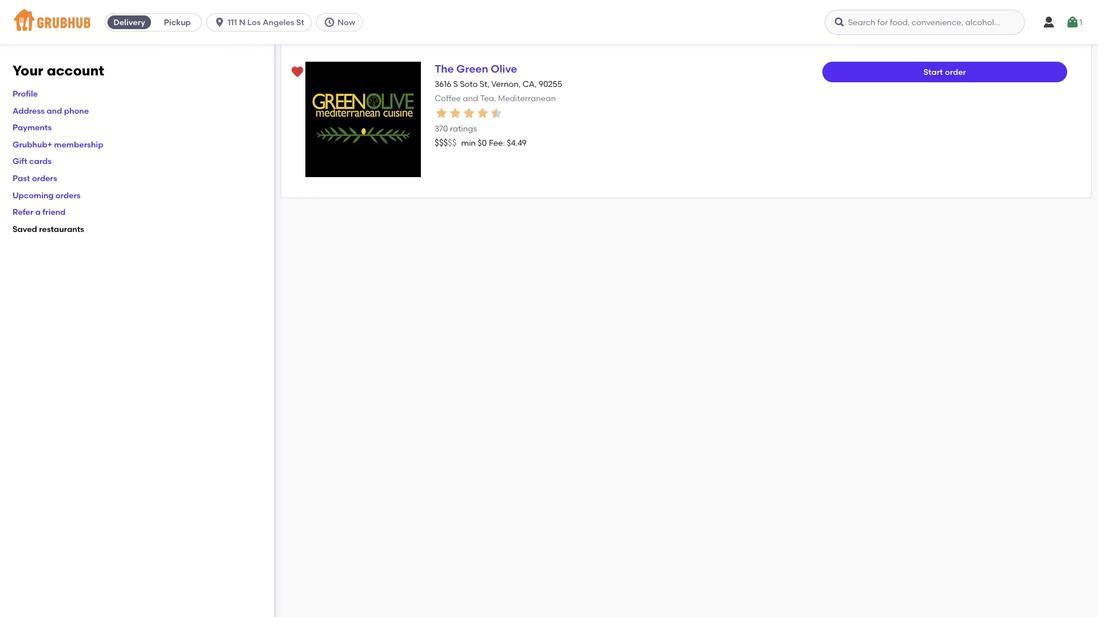Task type: describe. For each thing, give the bounding box(es) containing it.
refer a friend link
[[13, 207, 66, 217]]

upcoming
[[13, 190, 54, 200]]

upcoming orders link
[[13, 190, 81, 200]]

saved
[[13, 224, 37, 234]]

restaurants
[[39, 224, 84, 234]]

370 ratings
[[435, 124, 477, 134]]

orders for past orders
[[32, 173, 57, 183]]

your account
[[13, 62, 104, 79]]

start order
[[924, 67, 967, 77]]

1
[[1080, 17, 1083, 27]]

order
[[945, 67, 967, 77]]

gift cards link
[[13, 157, 52, 166]]

ca,
[[523, 79, 537, 89]]

los
[[247, 17, 261, 27]]

the green olive 3616 s soto st, vernon, ca, 90255 coffee and tea, mediterranean
[[435, 63, 562, 103]]

past
[[13, 173, 30, 183]]

saved restaurants
[[13, 224, 84, 234]]

1 button
[[1066, 12, 1083, 33]]

3616
[[435, 79, 452, 89]]

gift cards
[[13, 157, 52, 166]]

min
[[461, 138, 476, 148]]

refer
[[13, 207, 33, 217]]

saved restaurant button
[[287, 62, 308, 82]]

soto
[[460, 79, 478, 89]]

now button
[[316, 13, 368, 31]]

orders for upcoming orders
[[56, 190, 81, 200]]

start
[[924, 67, 943, 77]]

green
[[457, 63, 488, 75]]

saved restaurant image
[[291, 65, 304, 79]]

pickup
[[164, 17, 191, 27]]

$$$
[[435, 138, 448, 148]]

370
[[435, 124, 448, 134]]

svg image inside 111 n los angeles st 'button'
[[214, 17, 225, 28]]

delivery button
[[105, 13, 153, 31]]

profile
[[13, 89, 38, 99]]

delivery
[[114, 17, 145, 27]]

gift
[[13, 157, 27, 166]]

coffee
[[435, 93, 461, 103]]



Task type: locate. For each thing, give the bounding box(es) containing it.
$0
[[478, 138, 487, 148]]

main navigation navigation
[[0, 0, 1099, 45]]

svg image
[[1043, 15, 1056, 29], [214, 17, 225, 28], [324, 17, 335, 28], [834, 17, 846, 28]]

payments link
[[13, 123, 52, 132]]

0 vertical spatial orders
[[32, 173, 57, 183]]

address and phone
[[13, 106, 89, 115]]

saved restaurants link
[[13, 224, 84, 234]]

and
[[463, 93, 478, 103], [47, 106, 62, 115]]

vernon,
[[491, 79, 521, 89]]

0 vertical spatial and
[[463, 93, 478, 103]]

the green olive logo image
[[306, 62, 421, 177]]

payments
[[13, 123, 52, 132]]

svg image inside now button
[[324, 17, 335, 28]]

the green olive link
[[435, 63, 517, 75]]

min $0 fee: $4.49
[[461, 138, 527, 148]]

past orders link
[[13, 173, 57, 183]]

mediterranean
[[498, 93, 556, 103]]

address
[[13, 106, 45, 115]]

now
[[338, 17, 356, 27]]

111 n los angeles st
[[228, 17, 304, 27]]

grubhub+ membership
[[13, 140, 103, 149]]

st
[[296, 17, 304, 27]]

orders
[[32, 173, 57, 183], [56, 190, 81, 200]]

orders up friend
[[56, 190, 81, 200]]

s
[[453, 79, 458, 89]]

grubhub+
[[13, 140, 52, 149]]

$$$$$
[[435, 138, 457, 148]]

0 horizontal spatial and
[[47, 106, 62, 115]]

profile link
[[13, 89, 38, 99]]

your
[[13, 62, 43, 79]]

1 horizontal spatial and
[[463, 93, 478, 103]]

pickup button
[[153, 13, 201, 31]]

svg image
[[1066, 15, 1080, 29]]

111 n los angeles st button
[[207, 13, 316, 31]]

ratings
[[450, 124, 477, 134]]

$4.49
[[507, 138, 527, 148]]

refer a friend
[[13, 207, 66, 217]]

friend
[[43, 207, 66, 217]]

phone
[[64, 106, 89, 115]]

and inside the green olive 3616 s soto st, vernon, ca, 90255 coffee and tea, mediterranean
[[463, 93, 478, 103]]

membership
[[54, 140, 103, 149]]

fee:
[[489, 138, 505, 148]]

grubhub+ membership link
[[13, 140, 103, 149]]

st,
[[480, 79, 490, 89]]

1 vertical spatial orders
[[56, 190, 81, 200]]

cards
[[29, 157, 52, 166]]

90255
[[539, 79, 562, 89]]

star icon image
[[435, 106, 449, 120], [449, 106, 462, 120], [462, 106, 476, 120], [476, 106, 490, 120], [490, 106, 504, 120], [490, 106, 504, 120]]

a
[[35, 207, 41, 217]]

angeles
[[263, 17, 294, 27]]

n
[[239, 17, 246, 27]]

account
[[47, 62, 104, 79]]

orders up "upcoming orders"
[[32, 173, 57, 183]]

111
[[228, 17, 237, 27]]

past orders
[[13, 173, 57, 183]]

and left phone
[[47, 106, 62, 115]]

address and phone link
[[13, 106, 89, 115]]

olive
[[491, 63, 517, 75]]

Search for food, convenience, alcohol... search field
[[825, 10, 1025, 35]]

and down soto
[[463, 93, 478, 103]]

start order button
[[823, 62, 1068, 82]]

the
[[435, 63, 454, 75]]

1 vertical spatial and
[[47, 106, 62, 115]]

upcoming orders
[[13, 190, 81, 200]]

tea,
[[480, 93, 496, 103]]



Task type: vqa. For each thing, say whether or not it's contained in the screenshot.
1st 'Warm' from the bottom
no



